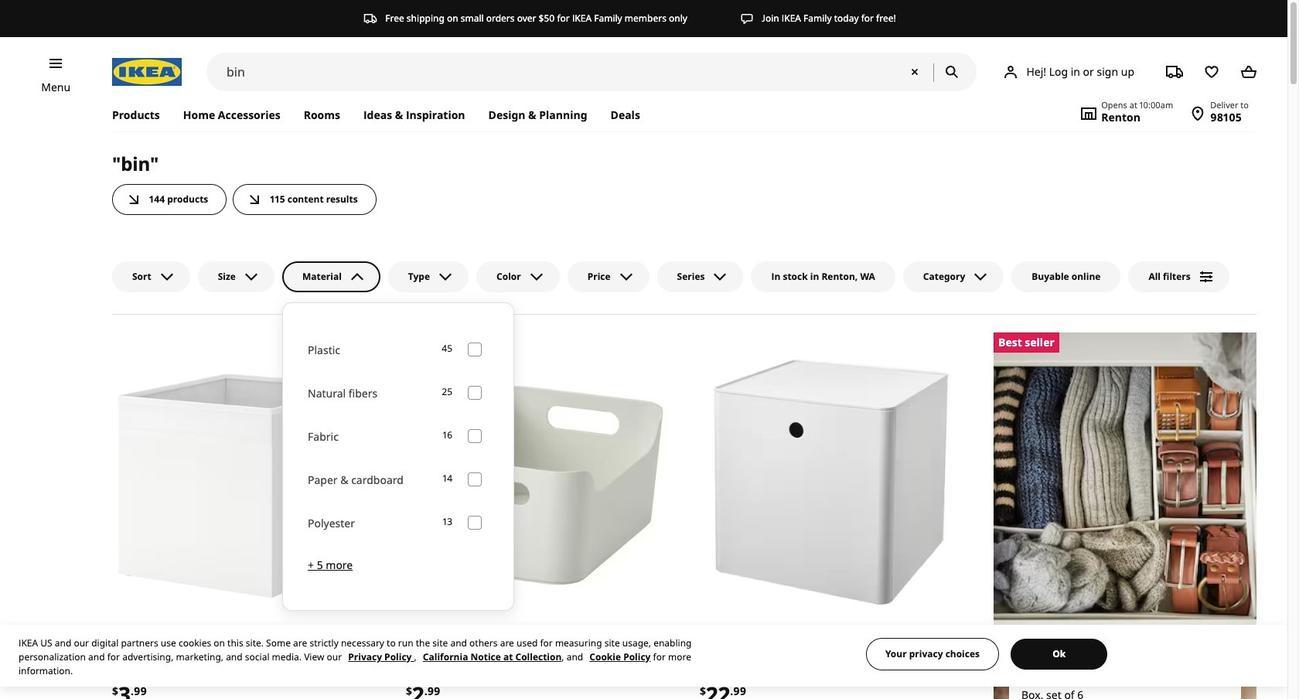 Task type: describe. For each thing, give the bounding box(es) containing it.
ikea logotype, go to start page image
[[112, 58, 182, 86]]

13 products element
[[443, 515, 453, 530]]

Search by product text field
[[207, 53, 977, 91]]

16 products element
[[443, 429, 453, 443]]

14 products element
[[443, 472, 453, 487]]



Task type: locate. For each thing, give the bounding box(es) containing it.
25 products element
[[442, 385, 453, 400]]

45 products element
[[442, 342, 453, 357]]

None search field
[[207, 53, 977, 91]]



Task type: vqa. For each thing, say whether or not it's contained in the screenshot.
the rightmost Accessories
no



